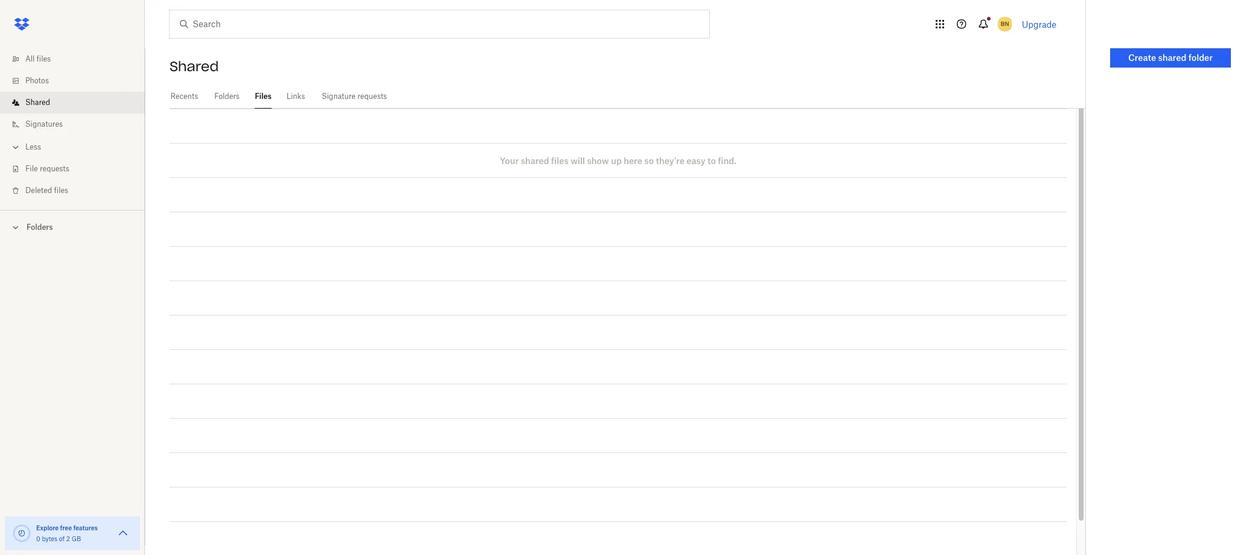 Task type: locate. For each thing, give the bounding box(es) containing it.
shared
[[170, 58, 219, 75], [25, 98, 50, 107]]

gb
[[72, 535, 81, 543]]

shared
[[1158, 53, 1186, 63], [521, 155, 549, 166]]

0
[[36, 535, 40, 543]]

so
[[644, 155, 654, 166]]

will
[[571, 155, 585, 166]]

1 horizontal spatial shared
[[1158, 53, 1186, 63]]

recents
[[171, 92, 198, 101]]

folders inside button
[[27, 223, 53, 232]]

1 vertical spatial folders
[[27, 223, 53, 232]]

0 horizontal spatial folders
[[27, 223, 53, 232]]

Search text field
[[193, 18, 685, 31]]

links
[[287, 92, 305, 101]]

they're
[[656, 155, 685, 166]]

0 vertical spatial files
[[37, 54, 51, 63]]

signatures
[[25, 120, 63, 129]]

requests for signature requests
[[358, 92, 387, 101]]

0 horizontal spatial files
[[37, 54, 51, 63]]

2 vertical spatial files
[[54, 186, 68, 195]]

requests inside list
[[40, 164, 69, 173]]

all
[[25, 54, 35, 63]]

0 vertical spatial folders
[[214, 92, 240, 101]]

requests
[[358, 92, 387, 101], [40, 164, 69, 173]]

requests right 'file'
[[40, 164, 69, 173]]

your shared files will show up here so they're easy to find.
[[500, 155, 736, 166]]

files right all
[[37, 54, 51, 63]]

shared left folder
[[1158, 53, 1186, 63]]

photos
[[25, 76, 49, 85]]

shared link
[[10, 92, 145, 113]]

shared inside list item
[[25, 98, 50, 107]]

file requests link
[[10, 158, 145, 180]]

all files
[[25, 54, 51, 63]]

1 horizontal spatial requests
[[358, 92, 387, 101]]

find.
[[718, 155, 736, 166]]

list
[[0, 41, 145, 210]]

less
[[25, 142, 41, 152]]

shared for your
[[521, 155, 549, 166]]

dropbox image
[[10, 12, 34, 36]]

1 vertical spatial shared
[[521, 155, 549, 166]]

list containing all files
[[0, 41, 145, 210]]

links link
[[286, 85, 305, 107]]

signature requests
[[322, 92, 387, 101]]

folders left files
[[214, 92, 240, 101]]

0 horizontal spatial shared
[[521, 155, 549, 166]]

requests inside "link"
[[358, 92, 387, 101]]

1 horizontal spatial files
[[54, 186, 68, 195]]

requests right the signature on the top left of the page
[[358, 92, 387, 101]]

shared right your
[[521, 155, 549, 166]]

1 vertical spatial requests
[[40, 164, 69, 173]]

1 vertical spatial shared
[[25, 98, 50, 107]]

0 vertical spatial shared
[[170, 58, 219, 75]]

folders
[[214, 92, 240, 101], [27, 223, 53, 232]]

shared down photos
[[25, 98, 50, 107]]

of
[[59, 535, 65, 543]]

shared for create
[[1158, 53, 1186, 63]]

0 vertical spatial requests
[[358, 92, 387, 101]]

signature
[[322, 92, 356, 101]]

shared inside button
[[1158, 53, 1186, 63]]

0 horizontal spatial requests
[[40, 164, 69, 173]]

explore
[[36, 525, 59, 532]]

upgrade link
[[1022, 19, 1056, 29]]

file requests
[[25, 164, 69, 173]]

requests for file requests
[[40, 164, 69, 173]]

folder
[[1189, 53, 1213, 63]]

files right deleted
[[54, 186, 68, 195]]

shared list item
[[0, 92, 145, 113]]

files
[[37, 54, 51, 63], [551, 155, 569, 166], [54, 186, 68, 195]]

folders button
[[0, 218, 145, 236]]

easy
[[687, 155, 705, 166]]

recents link
[[170, 85, 199, 107]]

here
[[624, 155, 642, 166]]

tab list
[[170, 85, 1085, 109]]

files left will
[[551, 155, 569, 166]]

0 vertical spatial shared
[[1158, 53, 1186, 63]]

2 horizontal spatial files
[[551, 155, 569, 166]]

shared up recents link
[[170, 58, 219, 75]]

0 horizontal spatial shared
[[25, 98, 50, 107]]

show
[[587, 155, 609, 166]]

folders down deleted
[[27, 223, 53, 232]]



Task type: vqa. For each thing, say whether or not it's contained in the screenshot.
list
yes



Task type: describe. For each thing, give the bounding box(es) containing it.
photos link
[[10, 70, 145, 92]]

files
[[255, 92, 272, 101]]

up
[[611, 155, 622, 166]]

deleted
[[25, 186, 52, 195]]

features
[[73, 525, 98, 532]]

create
[[1128, 53, 1156, 63]]

create shared folder
[[1128, 53, 1213, 63]]

bn
[[1001, 20, 1009, 28]]

to
[[707, 155, 716, 166]]

quota usage element
[[12, 524, 31, 543]]

free
[[60, 525, 72, 532]]

files for deleted files
[[54, 186, 68, 195]]

bn button
[[995, 14, 1015, 34]]

files for all files
[[37, 54, 51, 63]]

your
[[500, 155, 519, 166]]

file
[[25, 164, 38, 173]]

signature requests link
[[320, 85, 389, 107]]

deleted files link
[[10, 180, 145, 202]]

1 horizontal spatial folders
[[214, 92, 240, 101]]

deleted files
[[25, 186, 68, 195]]

signatures link
[[10, 113, 145, 135]]

1 horizontal spatial shared
[[170, 58, 219, 75]]

explore free features 0 bytes of 2 gb
[[36, 525, 98, 543]]

bytes
[[42, 535, 57, 543]]

create shared folder button
[[1110, 48, 1231, 68]]

2
[[66, 535, 70, 543]]

folders link
[[214, 85, 240, 107]]

tab list containing recents
[[170, 85, 1085, 109]]

less image
[[10, 141, 22, 153]]

files link
[[255, 85, 272, 107]]

upgrade
[[1022, 19, 1056, 29]]

all files link
[[10, 48, 145, 70]]

1 vertical spatial files
[[551, 155, 569, 166]]



